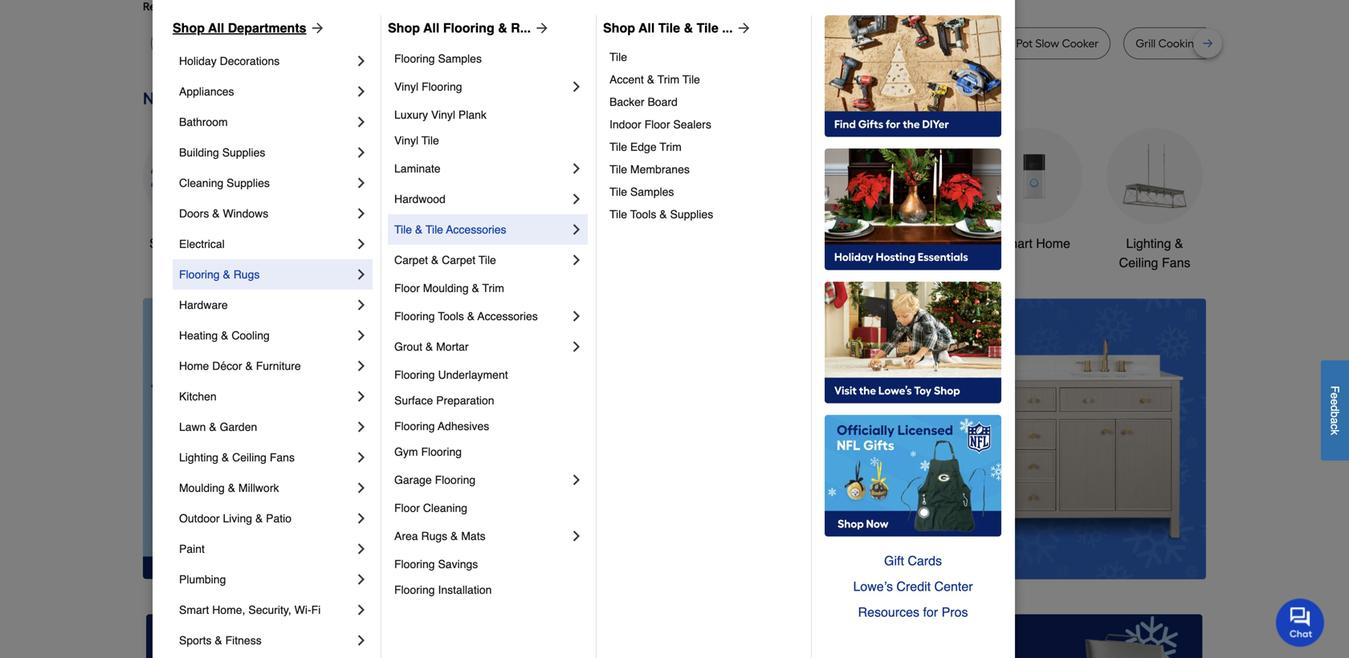 Task type: describe. For each thing, give the bounding box(es) containing it.
1 slow from the left
[[380, 37, 404, 50]]

1 cooking from the left
[[794, 37, 837, 50]]

f e e d b a c k button
[[1322, 361, 1350, 461]]

vinyl tile
[[395, 134, 439, 147]]

tile up floor moulding & trim link
[[479, 254, 496, 267]]

vinyl for vinyl flooring
[[395, 80, 419, 93]]

1 horizontal spatial ceiling
[[1120, 255, 1159, 270]]

tile samples link
[[610, 181, 800, 203]]

& inside outdoor tools & equipment
[[831, 236, 840, 251]]

outdoor tools & equipment
[[748, 236, 840, 270]]

outdoor for outdoor living & patio
[[179, 513, 220, 525]]

plumbing link
[[179, 565, 354, 595]]

surface
[[395, 395, 433, 407]]

1 horizontal spatial lighting & ceiling fans
[[1120, 236, 1191, 270]]

rack
[[1298, 37, 1323, 50]]

flooring down arrow left image
[[435, 474, 476, 487]]

shop all deals link
[[143, 128, 239, 253]]

gym
[[395, 446, 418, 459]]

doors & windows link
[[179, 198, 354, 229]]

garage flooring link
[[395, 465, 569, 496]]

tile left "..."
[[697, 20, 719, 35]]

home inside home décor & furniture link
[[179, 360, 209, 373]]

shop all tile & tile ... link
[[603, 18, 752, 38]]

pot for crock pot slow cooker
[[1017, 37, 1033, 50]]

plumbing
[[179, 574, 226, 587]]

doors
[[179, 207, 209, 220]]

1 horizontal spatial moulding
[[423, 282, 469, 295]]

find gifts for the diyer. image
[[825, 15, 1002, 137]]

cleaning inside floor cleaning link
[[423, 502, 468, 515]]

lawn & garden link
[[179, 412, 354, 443]]

decorations for christmas
[[519, 255, 587, 270]]

lowe's credit center
[[854, 580, 973, 595]]

chevron right image for lawn & garden
[[354, 419, 370, 435]]

luxury vinyl plank
[[395, 108, 487, 121]]

chevron right image for carpet & carpet tile
[[569, 252, 585, 268]]

countertop
[[539, 37, 598, 50]]

flooring tools & accessories link
[[395, 301, 569, 332]]

smart for smart home
[[999, 236, 1033, 251]]

doors & windows
[[179, 207, 269, 220]]

accent
[[610, 73, 644, 86]]

flooring down area at the left bottom of page
[[395, 558, 435, 571]]

flooring down triple slow cooker
[[395, 52, 435, 65]]

membranes
[[631, 163, 690, 176]]

recommended searches for you heading
[[143, 0, 1207, 14]]

luxury
[[395, 108, 428, 121]]

area rugs & mats
[[395, 530, 486, 543]]

holiday hosting essentials. image
[[825, 149, 1002, 271]]

chevron right image for building supplies
[[354, 145, 370, 161]]

0 horizontal spatial rugs
[[234, 268, 260, 281]]

2 e from the top
[[1329, 399, 1342, 406]]

installation
[[438, 584, 492, 597]]

floor for floor cleaning
[[395, 502, 420, 515]]

trim for edge
[[660, 141, 682, 153]]

vinyl tile link
[[395, 128, 585, 153]]

garden
[[220, 421, 257, 434]]

f e e d b a c k
[[1329, 386, 1342, 436]]

microwave countertop
[[481, 37, 598, 50]]

accent & trim tile
[[610, 73, 701, 86]]

0 horizontal spatial lighting & ceiling fans link
[[179, 443, 354, 473]]

pot for crock pot cooking pot
[[774, 37, 791, 50]]

up to 35 percent off select small appliances. image
[[507, 615, 843, 659]]

floor cleaning
[[395, 502, 468, 515]]

arrow right image for shop all tile & tile ...
[[733, 20, 752, 36]]

tile down luxury vinyl plank
[[422, 134, 439, 147]]

1 vertical spatial lighting
[[179, 452, 219, 464]]

1 cooker from the left
[[407, 37, 444, 50]]

living
[[223, 513, 252, 525]]

chevron right image for outdoor living & patio
[[354, 511, 370, 527]]

tile down recommended searches for you heading
[[659, 20, 681, 35]]

chevron right image for hardwood
[[569, 191, 585, 207]]

hardware link
[[179, 290, 354, 321]]

area rugs & mats link
[[395, 521, 569, 552]]

cooling
[[232, 329, 270, 342]]

shop all departments link
[[173, 18, 326, 38]]

paint link
[[179, 534, 354, 565]]

f
[[1329, 386, 1342, 393]]

flooring up surface
[[395, 369, 435, 382]]

equipment
[[763, 255, 825, 270]]

deals
[[200, 236, 233, 251]]

building supplies link
[[179, 137, 354, 168]]

tile edge trim link
[[610, 136, 800, 158]]

gym flooring link
[[395, 440, 585, 465]]

tile link
[[610, 46, 800, 68]]

fitness
[[225, 635, 262, 648]]

0 vertical spatial bathroom
[[179, 116, 228, 129]]

chat invite button image
[[1277, 599, 1326, 648]]

tile tools & supplies link
[[610, 203, 800, 226]]

outdoor for outdoor tools & equipment
[[748, 236, 794, 251]]

underlayment
[[438, 369, 508, 382]]

0 vertical spatial lighting & ceiling fans link
[[1107, 128, 1204, 273]]

trim for &
[[658, 73, 680, 86]]

grill cooking grate & warming rack
[[1136, 37, 1323, 50]]

samples for flooring samples
[[438, 52, 482, 65]]

chevron right image for bathroom
[[354, 114, 370, 130]]

tile up 'tile samples'
[[610, 163, 628, 176]]

chevron right image for paint
[[354, 542, 370, 558]]

departments
[[228, 20, 307, 35]]

christmas decorations link
[[505, 128, 601, 273]]

smart home
[[999, 236, 1071, 251]]

all for departments
[[208, 20, 224, 35]]

up to 40 percent off select vanities. plus get free local delivery on select vanities. image
[[428, 298, 1207, 580]]

chevron right image for appliances
[[354, 84, 370, 100]]

gym flooring
[[395, 446, 462, 459]]

shop for shop all flooring & r...
[[388, 20, 420, 35]]

décor
[[212, 360, 242, 373]]

cleaning supplies
[[179, 177, 270, 190]]

k
[[1329, 430, 1342, 436]]

sports & fitness link
[[179, 626, 354, 656]]

arrow right image for shop all flooring & r...
[[531, 20, 550, 36]]

grout & mortar link
[[395, 332, 569, 362]]

tile down tile link
[[683, 73, 701, 86]]

laminate
[[395, 162, 441, 175]]

shop for shop all departments
[[173, 20, 205, 35]]

up to 30 percent off select grills and accessories. image
[[868, 615, 1204, 659]]

chevron right image for kitchen
[[354, 389, 370, 405]]

chevron right image for area rugs & mats
[[569, 529, 585, 545]]

vinyl flooring
[[395, 80, 462, 93]]

d
[[1329, 406, 1342, 412]]

heating & cooling link
[[179, 321, 354, 351]]

carpet & carpet tile link
[[395, 245, 569, 276]]

vinyl for vinyl tile
[[395, 134, 419, 147]]

flooring savings link
[[395, 552, 585, 578]]

furniture
[[256, 360, 301, 373]]

chevron right image for home décor & furniture
[[354, 358, 370, 374]]

new deals every day during 25 days of deals image
[[143, 85, 1207, 112]]

supplies for cleaning supplies
[[227, 177, 270, 190]]

backer board link
[[610, 91, 800, 113]]

1 e from the top
[[1329, 393, 1342, 399]]

surface preparation
[[395, 395, 495, 407]]

1 vertical spatial bathroom
[[887, 236, 942, 251]]

home,
[[212, 604, 245, 617]]

indoor
[[610, 118, 642, 131]]

kitchen
[[179, 390, 217, 403]]

visit the lowe's toy shop. image
[[825, 282, 1002, 404]]

luxury vinyl plank link
[[395, 102, 585, 128]]

1 carpet from the left
[[395, 254, 428, 267]]

2 horizontal spatial arrow right image
[[1177, 439, 1193, 455]]

tile membranes
[[610, 163, 690, 176]]

savings
[[438, 558, 478, 571]]

0 vertical spatial lighting
[[1127, 236, 1172, 251]]

shop these last-minute gifts. $99 or less. quantities are limited and won't last. image
[[143, 298, 403, 580]]

flooring down surface
[[395, 420, 435, 433]]

moulding & millwork link
[[179, 473, 354, 504]]

windows
[[223, 207, 269, 220]]

electrical link
[[179, 229, 354, 260]]

triple slow cooker
[[350, 37, 444, 50]]

chevron right image for cleaning supplies
[[354, 175, 370, 191]]

2 vertical spatial supplies
[[671, 208, 714, 221]]

samples for tile samples
[[631, 186, 674, 198]]

1 vertical spatial lighting & ceiling fans
[[179, 452, 295, 464]]

christmas decorations
[[519, 236, 587, 270]]

flooring underlayment link
[[395, 362, 585, 388]]



Task type: vqa. For each thing, say whether or not it's contained in the screenshot.
the left BATHROOM
yes



Task type: locate. For each thing, give the bounding box(es) containing it.
floor moulding & trim
[[395, 282, 505, 295]]

1 vertical spatial home
[[179, 360, 209, 373]]

garage flooring
[[395, 474, 476, 487]]

chevron right image
[[354, 53, 370, 69], [354, 114, 370, 130], [354, 145, 370, 161], [569, 161, 585, 177], [354, 175, 370, 191], [569, 191, 585, 207], [569, 222, 585, 238], [354, 236, 370, 252], [569, 252, 585, 268], [569, 309, 585, 325], [354, 328, 370, 344], [354, 389, 370, 405], [354, 450, 370, 466], [354, 480, 370, 497], [354, 511, 370, 527], [569, 529, 585, 545], [354, 572, 370, 588], [354, 603, 370, 619], [354, 633, 370, 649]]

supplies up 'windows'
[[227, 177, 270, 190]]

1 horizontal spatial carpet
[[442, 254, 476, 267]]

vinyl down luxury
[[395, 134, 419, 147]]

1 horizontal spatial slow
[[1036, 37, 1060, 50]]

tools for tile tools & supplies
[[631, 208, 657, 221]]

all up 'holiday decorations'
[[208, 20, 224, 35]]

resources
[[859, 605, 920, 620]]

2 cooking from the left
[[1159, 37, 1202, 50]]

hardware
[[179, 299, 228, 312]]

chevron right image for vinyl flooring
[[569, 79, 585, 95]]

supplies up cleaning supplies
[[222, 146, 265, 159]]

crock for crock pot slow cooker
[[984, 37, 1014, 50]]

arrow right image inside shop all tile & tile ... link
[[733, 20, 752, 36]]

1 horizontal spatial crock
[[984, 37, 1014, 50]]

scroll to item #2 image
[[774, 551, 813, 557]]

0 horizontal spatial slow
[[380, 37, 404, 50]]

1 horizontal spatial outdoor
[[748, 236, 794, 251]]

2 shop from the left
[[388, 20, 420, 35]]

flooring down electrical at left
[[179, 268, 220, 281]]

floor inside "link"
[[645, 118, 671, 131]]

1 horizontal spatial smart
[[999, 236, 1033, 251]]

lawn
[[179, 421, 206, 434]]

appliances
[[179, 85, 234, 98]]

0 horizontal spatial bathroom
[[179, 116, 228, 129]]

floor up area at the left bottom of page
[[395, 502, 420, 515]]

carpet
[[395, 254, 428, 267], [442, 254, 476, 267]]

millwork
[[239, 482, 279, 495]]

outdoor up equipment
[[748, 236, 794, 251]]

2 vertical spatial floor
[[395, 502, 420, 515]]

moulding down 'carpet & carpet tile'
[[423, 282, 469, 295]]

heating & cooling
[[179, 329, 270, 342]]

smart inside "link"
[[179, 604, 209, 617]]

trim up flooring tools & accessories link
[[483, 282, 505, 295]]

accent & trim tile link
[[610, 68, 800, 91]]

samples down tile membranes
[[631, 186, 674, 198]]

garage
[[395, 474, 432, 487]]

0 vertical spatial cleaning
[[179, 177, 224, 190]]

0 horizontal spatial cooker
[[407, 37, 444, 50]]

bathroom link
[[179, 107, 354, 137], [866, 128, 963, 253]]

2 pot from the left
[[839, 37, 856, 50]]

all inside 'shop all departments' link
[[208, 20, 224, 35]]

0 horizontal spatial ceiling
[[232, 452, 267, 464]]

chevron right image for laminate
[[569, 161, 585, 177]]

1 horizontal spatial rugs
[[421, 530, 448, 543]]

floor down board
[[645, 118, 671, 131]]

0 vertical spatial trim
[[658, 73, 680, 86]]

tools up equipment
[[798, 236, 828, 251]]

laminate link
[[395, 153, 569, 184]]

trim inside floor moulding & trim link
[[483, 282, 505, 295]]

0 vertical spatial lighting & ceiling fans
[[1120, 236, 1191, 270]]

get up to 2 free select tools or batteries when you buy 1 with select purchases. image
[[146, 615, 482, 659]]

0 vertical spatial smart
[[999, 236, 1033, 251]]

1 horizontal spatial home
[[1037, 236, 1071, 251]]

all for flooring
[[424, 20, 440, 35]]

0 horizontal spatial bathroom link
[[179, 107, 354, 137]]

tile down indoor
[[610, 141, 628, 153]]

tile down 'tile samples'
[[610, 208, 628, 221]]

0 vertical spatial decorations
[[220, 55, 280, 67]]

credit
[[897, 580, 931, 595]]

shop
[[149, 236, 179, 251]]

cleaning supplies link
[[179, 168, 354, 198]]

chevron right image for tile & tile accessories
[[569, 222, 585, 238]]

decorations down 'shop all departments' link
[[220, 55, 280, 67]]

0 horizontal spatial carpet
[[395, 254, 428, 267]]

all for deals
[[183, 236, 197, 251]]

outdoor living & patio link
[[179, 504, 354, 534]]

bathroom
[[179, 116, 228, 129], [887, 236, 942, 251]]

e up "d"
[[1329, 393, 1342, 399]]

0 horizontal spatial samples
[[438, 52, 482, 65]]

chevron right image for smart home, security, wi-fi
[[354, 603, 370, 619]]

outdoor living & patio
[[179, 513, 292, 525]]

supplies for building supplies
[[222, 146, 265, 159]]

smart home link
[[987, 128, 1083, 253]]

decorations
[[220, 55, 280, 67], [519, 255, 587, 270]]

tools for outdoor tools & equipment
[[798, 236, 828, 251]]

decorations inside holiday decorations link
[[220, 55, 280, 67]]

tools for flooring tools & accessories
[[438, 310, 464, 323]]

gift cards
[[885, 554, 943, 569]]

shop all flooring & r... link
[[388, 18, 550, 38]]

0 horizontal spatial cleaning
[[179, 177, 224, 190]]

1 horizontal spatial shop
[[388, 20, 420, 35]]

flooring up grout
[[395, 310, 435, 323]]

chevron right image for heating & cooling
[[354, 328, 370, 344]]

warming
[[1247, 37, 1295, 50]]

crock right instant pot
[[984, 37, 1014, 50]]

0 horizontal spatial smart
[[179, 604, 209, 617]]

r...
[[511, 20, 531, 35]]

floor for floor moulding & trim
[[395, 282, 420, 295]]

shop for shop all tile & tile ...
[[603, 20, 636, 35]]

2 carpet from the left
[[442, 254, 476, 267]]

3 pot from the left
[[931, 37, 947, 50]]

tile & tile accessories link
[[395, 215, 569, 245]]

0 vertical spatial rugs
[[234, 268, 260, 281]]

chevron right image for grout & mortar
[[569, 339, 585, 355]]

outdoor inside outdoor living & patio link
[[179, 513, 220, 525]]

shop up the accent in the top of the page
[[603, 20, 636, 35]]

0 vertical spatial moulding
[[423, 282, 469, 295]]

cleaning down 'building' on the top of the page
[[179, 177, 224, 190]]

1 vertical spatial floor
[[395, 282, 420, 295]]

0 vertical spatial outdoor
[[748, 236, 794, 251]]

chevron right image for moulding & millwork
[[354, 480, 370, 497]]

accessories for tile & tile accessories
[[446, 223, 507, 236]]

tools down floor moulding & trim
[[438, 310, 464, 323]]

1 horizontal spatial bathroom
[[887, 236, 942, 251]]

fans inside lighting & ceiling fans
[[1163, 255, 1191, 270]]

trim up board
[[658, 73, 680, 86]]

preparation
[[436, 395, 495, 407]]

gift cards link
[[825, 549, 1002, 574]]

home décor & furniture
[[179, 360, 301, 373]]

outdoor up paint
[[179, 513, 220, 525]]

all inside shop all flooring & r... link
[[424, 20, 440, 35]]

e up b
[[1329, 399, 1342, 406]]

0 vertical spatial samples
[[438, 52, 482, 65]]

flooring & rugs
[[179, 268, 260, 281]]

grout
[[395, 341, 423, 354]]

smart home, security, wi-fi link
[[179, 595, 354, 626]]

1 horizontal spatial fans
[[1163, 255, 1191, 270]]

decorations for holiday
[[220, 55, 280, 67]]

0 vertical spatial floor
[[645, 118, 671, 131]]

appliances link
[[179, 76, 354, 107]]

0 horizontal spatial crock
[[742, 37, 772, 50]]

home inside smart home link
[[1037, 236, 1071, 251]]

2 slow from the left
[[1036, 37, 1060, 50]]

flooring tools & accessories
[[395, 310, 538, 323]]

1 horizontal spatial cooker
[[1063, 37, 1099, 50]]

chevron right image for doors & windows
[[354, 206, 370, 222]]

flooring samples
[[395, 52, 482, 65]]

flooring adhesives
[[395, 420, 490, 433]]

cooker
[[407, 37, 444, 50], [1063, 37, 1099, 50]]

indoor floor sealers link
[[610, 113, 800, 136]]

2 vertical spatial vinyl
[[395, 134, 419, 147]]

floor moulding & trim link
[[395, 276, 585, 301]]

moulding up outdoor living & patio
[[179, 482, 225, 495]]

all inside shop all tile & tile ... link
[[639, 20, 655, 35]]

0 vertical spatial vinyl
[[395, 80, 419, 93]]

1 vertical spatial fans
[[270, 452, 295, 464]]

1 vertical spatial outdoor
[[179, 513, 220, 525]]

arrow right image
[[307, 20, 326, 36]]

crock for crock pot cooking pot
[[742, 37, 772, 50]]

tile tools & supplies
[[610, 208, 714, 221]]

rugs up hardware link
[[234, 268, 260, 281]]

1 pot from the left
[[774, 37, 791, 50]]

1 horizontal spatial lighting
[[1127, 236, 1172, 251]]

chevron right image for garage flooring
[[569, 472, 585, 489]]

chevron right image for flooring tools & accessories
[[569, 309, 585, 325]]

arrow right image inside shop all flooring & r... link
[[531, 20, 550, 36]]

chevron right image for flooring & rugs
[[354, 267, 370, 283]]

flooring down flooring adhesives
[[421, 446, 462, 459]]

heating
[[179, 329, 218, 342]]

resources for pros link
[[825, 600, 1002, 626]]

shop up triple slow cooker
[[388, 20, 420, 35]]

area
[[395, 530, 418, 543]]

arrow left image
[[442, 439, 458, 455]]

chevron right image for holiday decorations
[[354, 53, 370, 69]]

1 shop from the left
[[173, 20, 205, 35]]

chevron right image
[[569, 79, 585, 95], [354, 84, 370, 100], [354, 206, 370, 222], [354, 267, 370, 283], [354, 297, 370, 313], [569, 339, 585, 355], [354, 358, 370, 374], [354, 419, 370, 435], [569, 472, 585, 489], [354, 542, 370, 558]]

supplies inside 'link'
[[227, 177, 270, 190]]

1 horizontal spatial cleaning
[[423, 502, 468, 515]]

0 vertical spatial ceiling
[[1120, 255, 1159, 270]]

2 cooker from the left
[[1063, 37, 1099, 50]]

holiday decorations link
[[179, 46, 354, 76]]

1 vertical spatial moulding
[[179, 482, 225, 495]]

floor down 'carpet & carpet tile'
[[395, 282, 420, 295]]

arrow right image
[[531, 20, 550, 36], [733, 20, 752, 36], [1177, 439, 1193, 455]]

0 horizontal spatial moulding
[[179, 482, 225, 495]]

samples down shop all flooring & r...
[[438, 52, 482, 65]]

all down recommended searches for you heading
[[639, 20, 655, 35]]

0 horizontal spatial cooking
[[794, 37, 837, 50]]

lowe's credit center link
[[825, 574, 1002, 600]]

grate
[[1205, 37, 1234, 50]]

vinyl left the plank
[[431, 108, 456, 121]]

tools inside outdoor tools & equipment
[[798, 236, 828, 251]]

board
[[648, 96, 678, 108]]

cleaning up area rugs & mats
[[423, 502, 468, 515]]

shop up the holiday
[[173, 20, 205, 35]]

3 shop from the left
[[603, 20, 636, 35]]

cleaning
[[179, 177, 224, 190], [423, 502, 468, 515]]

chevron right image for lighting & ceiling fans
[[354, 450, 370, 466]]

tile down the hardwood
[[395, 223, 412, 236]]

flooring down flooring savings at the bottom left
[[395, 584, 435, 597]]

flooring installation
[[395, 584, 492, 597]]

carpet & carpet tile
[[395, 254, 496, 267]]

tile up 'carpet & carpet tile'
[[426, 223, 444, 236]]

1 vertical spatial trim
[[660, 141, 682, 153]]

2 crock from the left
[[984, 37, 1014, 50]]

adhesives
[[438, 420, 490, 433]]

0 vertical spatial accessories
[[446, 223, 507, 236]]

flooring savings
[[395, 558, 478, 571]]

crock up the accent & trim tile link
[[742, 37, 772, 50]]

cooker up 'flooring samples'
[[407, 37, 444, 50]]

0 horizontal spatial fans
[[270, 452, 295, 464]]

chevron right image for electrical
[[354, 236, 370, 252]]

0 vertical spatial supplies
[[222, 146, 265, 159]]

outdoor inside outdoor tools & equipment
[[748, 236, 794, 251]]

rugs right area at the left bottom of page
[[421, 530, 448, 543]]

all for tile
[[639, 20, 655, 35]]

security,
[[249, 604, 291, 617]]

tools up 'carpet & carpet tile'
[[417, 236, 447, 251]]

shop all tile & tile ...
[[603, 20, 733, 35]]

0 horizontal spatial outdoor
[[179, 513, 220, 525]]

chevron right image for hardware
[[354, 297, 370, 313]]

tools link
[[384, 128, 480, 253]]

1 vertical spatial vinyl
[[431, 108, 456, 121]]

vinyl up luxury
[[395, 80, 419, 93]]

plank
[[459, 108, 487, 121]]

cleaning inside cleaning supplies 'link'
[[179, 177, 224, 190]]

fi
[[311, 604, 321, 617]]

&
[[498, 20, 508, 35], [684, 20, 693, 35], [1237, 37, 1244, 50], [647, 73, 655, 86], [212, 207, 220, 220], [660, 208, 667, 221], [415, 223, 423, 236], [831, 236, 840, 251], [1175, 236, 1184, 251], [431, 254, 439, 267], [223, 268, 230, 281], [472, 282, 480, 295], [467, 310, 475, 323], [221, 329, 229, 342], [426, 341, 433, 354], [245, 360, 253, 373], [209, 421, 217, 434], [222, 452, 229, 464], [228, 482, 235, 495], [255, 513, 263, 525], [451, 530, 458, 543], [215, 635, 222, 648]]

all inside shop all deals link
[[183, 236, 197, 251]]

cooker left grill
[[1063, 37, 1099, 50]]

0 horizontal spatial home
[[179, 360, 209, 373]]

chevron right image for sports & fitness
[[354, 633, 370, 649]]

hardwood
[[395, 193, 446, 206]]

1 crock from the left
[[742, 37, 772, 50]]

1 vertical spatial smart
[[179, 604, 209, 617]]

b
[[1329, 412, 1342, 418]]

sealers
[[674, 118, 712, 131]]

outdoor
[[748, 236, 794, 251], [179, 513, 220, 525]]

tile
[[659, 20, 681, 35], [697, 20, 719, 35], [610, 51, 628, 63], [683, 73, 701, 86], [422, 134, 439, 147], [610, 141, 628, 153], [610, 163, 628, 176], [610, 186, 628, 198], [610, 208, 628, 221], [395, 223, 412, 236], [426, 223, 444, 236], [479, 254, 496, 267]]

tools down 'tile samples'
[[631, 208, 657, 221]]

decorations inside christmas decorations link
[[519, 255, 587, 270]]

trim inside "tile edge trim" link
[[660, 141, 682, 153]]

cards
[[908, 554, 943, 569]]

trim down 'indoor floor sealers' on the top of page
[[660, 141, 682, 153]]

flooring up flooring samples link
[[443, 20, 495, 35]]

accessories for flooring tools & accessories
[[478, 310, 538, 323]]

1 vertical spatial accessories
[[478, 310, 538, 323]]

1 vertical spatial rugs
[[421, 530, 448, 543]]

1 vertical spatial supplies
[[227, 177, 270, 190]]

flooring inside "link"
[[421, 446, 462, 459]]

trim
[[658, 73, 680, 86], [660, 141, 682, 153], [483, 282, 505, 295]]

all up 'flooring samples'
[[424, 20, 440, 35]]

...
[[722, 20, 733, 35]]

shop all departments
[[173, 20, 307, 35]]

officially licensed n f l gifts. shop now. image
[[825, 415, 1002, 538]]

crock pot slow cooker
[[984, 37, 1099, 50]]

accessories down floor moulding & trim link
[[478, 310, 538, 323]]

1 vertical spatial ceiling
[[232, 452, 267, 464]]

trim inside the accent & trim tile link
[[658, 73, 680, 86]]

4 pot from the left
[[1017, 37, 1033, 50]]

decorations down the christmas
[[519, 255, 587, 270]]

0 horizontal spatial shop
[[173, 20, 205, 35]]

lighting & ceiling fans link
[[1107, 128, 1204, 273], [179, 443, 354, 473]]

tile up the accent in the top of the page
[[610, 51, 628, 63]]

scroll to item #5 element
[[890, 549, 932, 559]]

1 vertical spatial decorations
[[519, 255, 587, 270]]

gift
[[885, 554, 905, 569]]

0 horizontal spatial arrow right image
[[531, 20, 550, 36]]

1 horizontal spatial lighting & ceiling fans link
[[1107, 128, 1204, 273]]

0 vertical spatial fans
[[1163, 255, 1191, 270]]

all right shop on the top of page
[[183, 236, 197, 251]]

scroll to item #4 image
[[851, 551, 890, 557]]

0 horizontal spatial decorations
[[220, 55, 280, 67]]

0 horizontal spatial lighting & ceiling fans
[[179, 452, 295, 464]]

lighting & ceiling fans
[[1120, 236, 1191, 270], [179, 452, 295, 464]]

1 horizontal spatial arrow right image
[[733, 20, 752, 36]]

0 vertical spatial home
[[1037, 236, 1071, 251]]

smart for smart home, security, wi-fi
[[179, 604, 209, 617]]

paint
[[179, 543, 205, 556]]

sports & fitness
[[179, 635, 262, 648]]

sports
[[179, 635, 212, 648]]

building
[[179, 146, 219, 159]]

1 horizontal spatial bathroom link
[[866, 128, 963, 253]]

accessories down hardwood "link"
[[446, 223, 507, 236]]

a
[[1329, 418, 1342, 424]]

pot for instant pot
[[931, 37, 947, 50]]

chevron right image for plumbing
[[354, 572, 370, 588]]

flooring up luxury vinyl plank
[[422, 80, 462, 93]]

1 vertical spatial cleaning
[[423, 502, 468, 515]]

1 horizontal spatial cooking
[[1159, 37, 1202, 50]]

instant
[[893, 37, 928, 50]]

e
[[1329, 393, 1342, 399], [1329, 399, 1342, 406]]

1 vertical spatial samples
[[631, 186, 674, 198]]

tile down tile membranes
[[610, 186, 628, 198]]

2 horizontal spatial shop
[[603, 20, 636, 35]]

0 horizontal spatial lighting
[[179, 452, 219, 464]]

1 horizontal spatial decorations
[[519, 255, 587, 270]]

2 vertical spatial trim
[[483, 282, 505, 295]]

1 horizontal spatial samples
[[631, 186, 674, 198]]

supplies down tile samples link
[[671, 208, 714, 221]]

& inside 'link'
[[212, 207, 220, 220]]

1 vertical spatial lighting & ceiling fans link
[[179, 443, 354, 473]]



